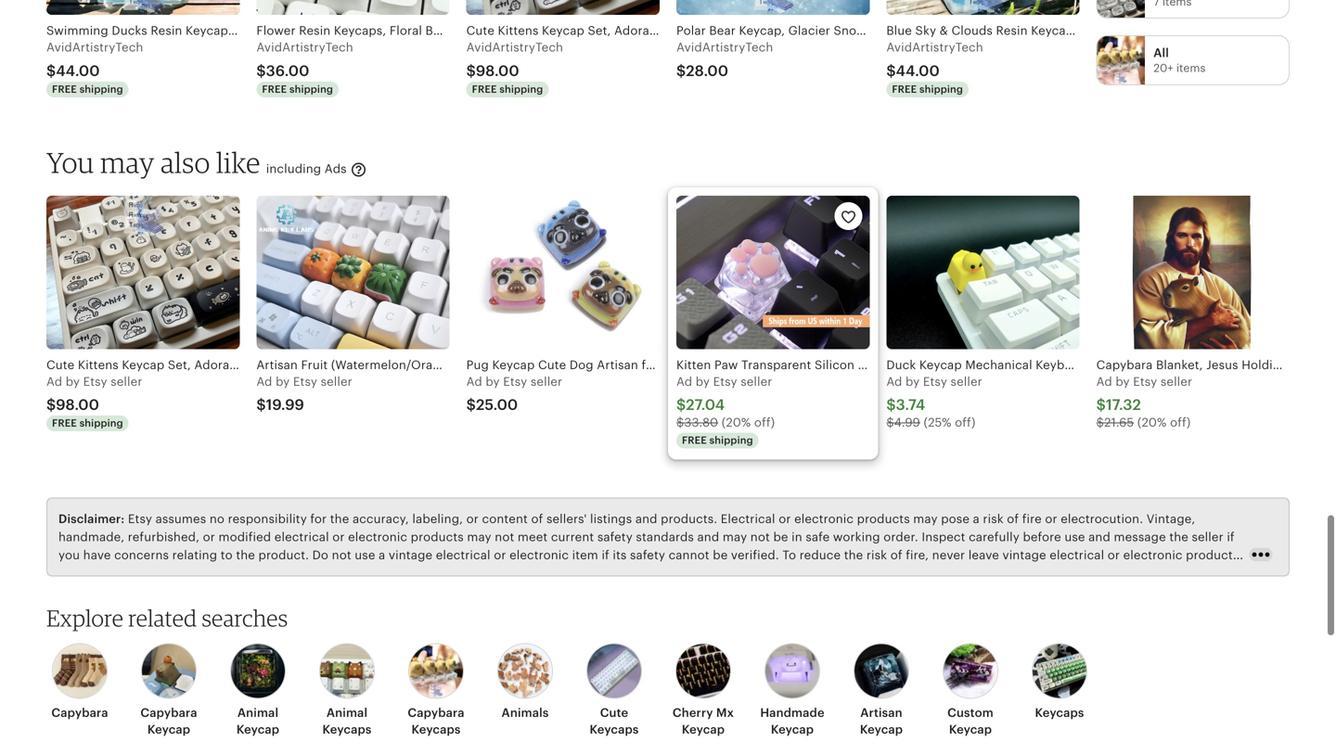 Task type: vqa. For each thing, say whether or not it's contained in the screenshot.
products.
yes



Task type: describe. For each thing, give the bounding box(es) containing it.
98.00 inside a d b y etsy seller $ 98.00 free shipping
[[56, 397, 99, 414]]

order.
[[884, 530, 919, 544]]

capybara for capybara keycaps
[[408, 706, 465, 720]]

$ inside 'avidartistrytech $ 28.00'
[[677, 62, 686, 79]]

0 horizontal spatial of
[[531, 512, 543, 526]]

a for 25.00
[[466, 375, 475, 389]]

$ inside avidartistrytech $ 36.00 free shipping
[[256, 62, 266, 79]]

never
[[932, 549, 965, 563]]

44.00 for blue sky & clouds resin keycap, nature theme artistic light blue sky white clouds landscape keycap, custom handmade artisan cherry mx keycap image
[[896, 62, 940, 79]]

cherry mx keycap link
[[664, 643, 742, 738]]

all 20+ items
[[1154, 46, 1206, 74]]

artisan keycap
[[860, 706, 903, 737]]

labeling,
[[412, 512, 463, 526]]

artisan fruit (watermelon/orange/pineapple) resin keycap - handmade fruit keyboard accessory image
[[256, 196, 450, 349]]

a d b y etsy seller $ 25.00
[[466, 375, 563, 414]]

electrocution.
[[1061, 512, 1143, 526]]

y for 98.00
[[73, 375, 80, 389]]

more
[[361, 567, 391, 581]]

item
[[572, 549, 598, 563]]

capybara for capybara keycap
[[140, 706, 197, 720]]

4.99
[[894, 416, 921, 430]]

33.80
[[684, 416, 718, 430]]

y for 3.74
[[913, 375, 920, 389]]

animal keycap link
[[219, 643, 297, 738]]

keycap for handmade keycap
[[771, 723, 814, 737]]

capybara for capybara
[[51, 706, 108, 720]]

you may also like including ads
[[46, 145, 350, 179]]

also
[[161, 145, 210, 179]]

explore
[[46, 604, 124, 632]]

fire
[[1022, 512, 1042, 526]]

avidartistrytech $ 98.00 free shipping
[[466, 40, 563, 95]]

to
[[783, 549, 796, 563]]

1 horizontal spatial be
[[773, 530, 788, 544]]

b for 17.32
[[1116, 375, 1124, 389]]

b for 27.04
[[696, 375, 704, 389]]

free for flower resin keycaps, floral botanical handmade artisan custom art keycap for cherry mx keyboard, unique custom gaming keyboard cap image
[[262, 83, 287, 95]]

keycap for capybara keycap
[[147, 723, 190, 737]]

standards
[[636, 530, 694, 544]]

36.00
[[266, 62, 309, 79]]

44.00 for swimming ducks resin keycap, adorable rubber duck swimming in pond keycap, white yellow ducklings, custom handmade artisan cherry mx keycap image
[[56, 62, 100, 79]]

a for 98.00
[[46, 375, 55, 389]]

pose
[[941, 512, 970, 526]]

avidartistrytech for right cute kittens keycap set, adorable cartoon cat animal themed gaming gift for cat lovers, custom artisan aesthetic kitty cat cherry mx keycaps image
[[466, 40, 563, 54]]

1 horizontal spatial electrical
[[436, 549, 491, 563]]

mx
[[716, 706, 734, 720]]

$ inside a d b y etsy seller $ 98.00 free shipping
[[46, 397, 56, 414]]

free inside a d b y etsy seller $ 98.00 free shipping
[[52, 418, 77, 429]]

cute keycaps link
[[575, 643, 653, 738]]

to
[[221, 549, 233, 563]]

1 vertical spatial cute kittens keycap set, adorable cartoon cat animal themed gaming gift for cat lovers, custom artisan aesthetic kitty cat cherry mx keycaps image
[[46, 196, 240, 349]]

or right fire
[[1045, 512, 1058, 526]]

have
[[83, 549, 111, 563]]

do
[[312, 549, 329, 563]]

1 vertical spatial safety
[[630, 549, 665, 563]]

1 horizontal spatial cute kittens keycap set, adorable cartoon cat animal themed gaming gift for cat lovers, custom artisan aesthetic kitty cat cherry mx keycaps image
[[466, 0, 660, 15]]

concerns
[[114, 549, 169, 563]]

fire,
[[906, 549, 929, 563]]

0 vertical spatial in
[[792, 530, 803, 544]]

unattended.
[[125, 567, 197, 581]]

capybara keycap
[[140, 706, 197, 737]]

0 horizontal spatial risk
[[867, 549, 887, 563]]

its
[[613, 549, 627, 563]]

etsy for 3.74
[[923, 375, 947, 389]]

current
[[551, 530, 594, 544]]

swimming ducks resin keycap, adorable rubber duck swimming in pond keycap, white yellow ducklings, custom handmade artisan cherry mx keycap image
[[46, 0, 240, 15]]

listings
[[590, 512, 632, 526]]

vintage,
[[1147, 512, 1196, 526]]

or down message
[[1108, 549, 1120, 563]]

2 vintage from the left
[[1003, 549, 1047, 563]]

shipping for blue sky & clouds resin keycap, nature theme artistic light blue sky white clouds landscape keycap, custom handmade artisan cherry mx keycap image
[[920, 83, 963, 95]]

0 horizontal spatial electrical
[[274, 530, 329, 544]]

0 vertical spatial products
[[857, 512, 910, 526]]

etsy for 27.04
[[713, 375, 737, 389]]

capybara keycaps
[[408, 706, 465, 737]]

before
[[1023, 530, 1061, 544]]

d for 3.74
[[895, 375, 902, 389]]

for more information.
[[338, 567, 466, 581]]

custom
[[948, 706, 994, 720]]

etsy for 17.32
[[1133, 375, 1158, 389]]

etsy for 25.00
[[503, 375, 527, 389]]

products.
[[661, 512, 718, 526]]

seller for 98.00
[[111, 375, 142, 389]]

avidartistrytech $ 44.00 free shipping for swimming ducks resin keycap, adorable rubber duck swimming in pond keycap, white yellow ducklings, custom handmade artisan cherry mx keycap image
[[46, 40, 143, 95]]

you
[[46, 145, 94, 179]]

like
[[216, 145, 261, 179]]

y for 17.32
[[1123, 375, 1130, 389]]

1 vertical spatial if
[[602, 549, 610, 563]]

shipping for right cute kittens keycap set, adorable cartoon cat animal themed gaming gift for cat lovers, custom artisan aesthetic kitty cat cherry mx keycaps image
[[500, 83, 543, 95]]

may down electrical
[[723, 530, 747, 544]]

seller for 17.32
[[1161, 375, 1193, 389]]

verified.
[[731, 549, 779, 563]]

27.04
[[686, 397, 725, 414]]

$ inside avidartistrytech $ 98.00 free shipping
[[466, 62, 476, 79]]

you
[[58, 549, 80, 563]]

refurbished,
[[128, 530, 200, 544]]

4 avidartistrytech from the left
[[677, 40, 773, 54]]

free for right cute kittens keycap set, adorable cartoon cat animal themed gaming gift for cat lovers, custom artisan aesthetic kitty cat cherry mx keycaps image
[[472, 83, 497, 95]]

etsy for 19.99
[[293, 375, 317, 389]]

1 vertical spatial products
[[411, 530, 464, 544]]

free inside a d b y etsy seller $ 27.04 $ 33.80 (20% off) free shipping
[[682, 435, 707, 446]]

inspect
[[922, 530, 966, 544]]

or left content at bottom
[[466, 512, 479, 526]]

blue sky & clouds resin keycap, nature theme artistic light blue sky white clouds landscape keycap, custom handmade artisan cherry mx keycap image
[[887, 0, 1080, 15]]

seller inside 'etsy assumes no responsibility for the accuracy, labeling, or content of sellers' listings and products. electrical or electronic products may pose a risk of fire or electrocution. vintage, handmade, refurbished, or modified electrical or electronic products may not meet current safety standards and may not be in safe working order. inspect carefully before use and message the seller if you have concerns relating to the product. do not use a vintage electrical or electronic item if its safety cannot be verified. to reduce the risk of fire, never leave vintage electrical or electronic products plugged in unattended. see etsy's'
[[1192, 530, 1224, 544]]

seller for 3.74
[[951, 375, 983, 389]]

related
[[128, 604, 197, 632]]

1 horizontal spatial risk
[[983, 512, 1004, 526]]

artisan
[[861, 706, 903, 720]]

19.99
[[266, 397, 304, 414]]

etsy's
[[226, 567, 259, 581]]

(20% for 17.32
[[1138, 416, 1167, 430]]

explore related searches
[[46, 604, 288, 632]]

electronic down message
[[1123, 549, 1183, 563]]

cute keycaps
[[590, 706, 639, 737]]

handmade
[[760, 706, 825, 720]]

a d b y etsy seller $ 98.00 free shipping
[[46, 375, 142, 429]]

flower resin keycaps, floral botanical handmade artisan custom art keycap for cherry mx keyboard, unique custom gaming keyboard cap image
[[256, 0, 450, 15]]

2 horizontal spatial and
[[1089, 530, 1111, 544]]

custom keycap
[[948, 706, 994, 737]]

b for 3.74
[[906, 375, 914, 389]]

information.
[[394, 567, 466, 581]]

animal keycaps
[[323, 706, 372, 737]]

safe
[[806, 530, 830, 544]]

see more listings in the all section image
[[1098, 36, 1145, 84]]

avidartistrytech $ 36.00 free shipping
[[256, 40, 353, 95]]

responsibility
[[228, 512, 307, 526]]

1 horizontal spatial not
[[495, 530, 514, 544]]

see more listings in the keycaps sets section image
[[1098, 0, 1145, 18]]

keycap for custom keycap
[[949, 723, 992, 737]]

a d b y etsy seller $ 19.99
[[256, 375, 352, 414]]

keycap inside cherry mx keycap
[[682, 723, 725, 737]]

free for blue sky & clouds resin keycap, nature theme artistic light blue sky white clouds landscape keycap, custom handmade artisan cherry mx keycap image
[[892, 83, 917, 95]]

keycaps right custom
[[1035, 706, 1084, 720]]



Task type: locate. For each thing, give the bounding box(es) containing it.
keycaps down 'cute'
[[590, 723, 639, 737]]

cute kittens keycap set, adorable cartoon cat animal themed gaming gift for cat lovers, custom artisan aesthetic kitty cat cherry mx keycaps image
[[466, 0, 660, 15], [46, 196, 240, 349]]

pug keycap cute dog artisan for cherry mx mechanical gaming keyboards image
[[466, 196, 660, 349]]

0 vertical spatial use
[[1065, 530, 1085, 544]]

seller inside a d b y etsy seller $ 17.32 $ 21.65 (20% off)
[[1161, 375, 1193, 389]]

accuracy,
[[353, 512, 409, 526]]

3 d from the left
[[475, 375, 482, 389]]

seller for 19.99
[[321, 375, 352, 389]]

or up for more information.
[[332, 530, 345, 544]]

1 b from the left
[[66, 375, 73, 389]]

off) inside a d b y etsy seller $ 27.04 $ 33.80 (20% off) free shipping
[[754, 416, 775, 430]]

be
[[773, 530, 788, 544], [713, 549, 728, 563]]

(20% right 33.80
[[722, 416, 751, 430]]

44.00 down blue sky & clouds resin keycap, nature theme artistic light blue sky white clouds landscape keycap, custom handmade artisan cherry mx keycap image
[[896, 62, 940, 79]]

2 avidartistrytech from the left
[[256, 40, 353, 54]]

etsy inside a d b y etsy seller $ 27.04 $ 33.80 (20% off) free shipping
[[713, 375, 737, 389]]

y inside a d b y etsy seller $ 3.74 $ 4.99 (25% off)
[[913, 375, 920, 389]]

sellers'
[[547, 512, 587, 526]]

animal keycap
[[236, 706, 280, 737]]

3 capybara from the left
[[408, 706, 465, 720]]

3 keycap from the left
[[682, 723, 725, 737]]

may right you
[[100, 145, 155, 179]]

animal for animal keycaps
[[327, 706, 368, 720]]

2 vertical spatial products
[[1186, 549, 1239, 563]]

a inside a d b y etsy seller $ 27.04 $ 33.80 (20% off) free shipping
[[677, 375, 685, 389]]

d inside a d b y etsy seller $ 19.99
[[265, 375, 272, 389]]

avidartistrytech $ 44.00 free shipping down swimming ducks resin keycap, adorable rubber duck swimming in pond keycap, white yellow ducklings, custom handmade artisan cherry mx keycap image
[[46, 40, 143, 95]]

(20% inside a d b y etsy seller $ 27.04 $ 33.80 (20% off) free shipping
[[722, 416, 751, 430]]

for left the more
[[341, 567, 357, 581]]

electronic down meet
[[510, 549, 569, 563]]

animal inside the animal keycap
[[237, 706, 279, 720]]

0 horizontal spatial not
[[332, 549, 351, 563]]

electrical down before
[[1050, 549, 1105, 563]]

0 horizontal spatial cute kittens keycap set, adorable cartoon cat animal themed gaming gift for cat lovers, custom artisan aesthetic kitty cat cherry mx keycaps image
[[46, 196, 240, 349]]

2 avidartistrytech $ 44.00 free shipping from the left
[[887, 40, 983, 95]]

1 horizontal spatial off)
[[955, 416, 976, 430]]

etsy assumes no responsibility for the accuracy, labeling, or content of sellers' listings and products. electrical or electronic products may pose a risk of fire or electrocution. vintage, handmade, refurbished, or modified electrical or electronic products may not meet current safety standards and may not be in safe working order. inspect carefully before use and message the seller if you have concerns relating to the product. do not use a vintage electrical or electronic item if its safety cannot be verified. to reduce the risk of fire, never leave vintage electrical or electronic products plugged in unattended. see etsy's
[[58, 512, 1239, 581]]

off)
[[754, 416, 775, 430], [955, 416, 976, 430], [1170, 416, 1191, 430]]

may up 'inspect'
[[913, 512, 938, 526]]

1 y from the left
[[73, 375, 80, 389]]

d inside a d b y etsy seller $ 25.00
[[475, 375, 482, 389]]

off) for 27.04
[[754, 416, 775, 430]]

plugged
[[58, 567, 108, 581]]

etsy for 98.00
[[83, 375, 107, 389]]

seller
[[111, 375, 142, 389], [321, 375, 352, 389], [531, 375, 563, 389], [741, 375, 773, 389], [951, 375, 983, 389], [1161, 375, 1193, 389], [1192, 530, 1224, 544]]

for inside 'etsy assumes no responsibility for the accuracy, labeling, or content of sellers' listings and products. electrical or electronic products may pose a risk of fire or electrocution. vintage, handmade, refurbished, or modified electrical or electronic products may not meet current safety standards and may not be in safe working order. inspect carefully before use and message the seller if you have concerns relating to the product. do not use a vintage electrical or electronic item if its safety cannot be verified. to reduce the risk of fire, never leave vintage electrical or electronic products plugged in unattended. see etsy's'
[[310, 512, 327, 526]]

message
[[1114, 530, 1166, 544]]

animal for animal keycap
[[237, 706, 279, 720]]

seller inside a d b y etsy seller $ 19.99
[[321, 375, 352, 389]]

of left fire
[[1007, 512, 1019, 526]]

shipping inside avidartistrytech $ 98.00 free shipping
[[500, 83, 543, 95]]

1 vintage from the left
[[389, 549, 433, 563]]

0 horizontal spatial (20%
[[722, 416, 751, 430]]

animal left animal keycaps
[[237, 706, 279, 720]]

1 horizontal spatial in
[[792, 530, 803, 544]]

keycap for artisan keycap
[[860, 723, 903, 737]]

2 b from the left
[[276, 375, 284, 389]]

keycap down custom
[[949, 723, 992, 737]]

1 horizontal spatial (20%
[[1138, 416, 1167, 430]]

custom keycap link
[[932, 643, 1010, 738]]

y for 25.00
[[493, 375, 500, 389]]

free for swimming ducks resin keycap, adorable rubber duck swimming in pond keycap, white yellow ducklings, custom handmade artisan cherry mx keycap image
[[52, 83, 77, 95]]

b inside a d b y etsy seller $ 19.99
[[276, 375, 284, 389]]

4 d from the left
[[685, 375, 692, 389]]

a inside a d b y etsy seller $ 19.99
[[256, 375, 265, 389]]

not up verified. in the right bottom of the page
[[751, 530, 770, 544]]

safety
[[598, 530, 633, 544], [630, 549, 665, 563]]

animal inside animal keycaps
[[327, 706, 368, 720]]

1 off) from the left
[[754, 416, 775, 430]]

0 vertical spatial if
[[1227, 530, 1235, 544]]

off) for 3.74
[[955, 416, 976, 430]]

0 vertical spatial be
[[773, 530, 788, 544]]

0 horizontal spatial in
[[111, 567, 122, 581]]

capybara keycap link
[[130, 643, 208, 738]]

in down "concerns"
[[111, 567, 122, 581]]

products up order.
[[857, 512, 910, 526]]

electrical up product.
[[274, 530, 329, 544]]

5 keycap from the left
[[860, 723, 903, 737]]

or down content at bottom
[[494, 549, 506, 563]]

if
[[1227, 530, 1235, 544], [602, 549, 610, 563]]

$ inside a d b y etsy seller $ 19.99
[[256, 397, 266, 414]]

shipping for swimming ducks resin keycap, adorable rubber duck swimming in pond keycap, white yellow ducklings, custom handmade artisan cherry mx keycap image
[[80, 83, 123, 95]]

cannot
[[669, 549, 710, 563]]

keycap down artisan
[[860, 723, 903, 737]]

shipping for flower resin keycaps, floral botanical handmade artisan custom art keycap for cherry mx keyboard, unique custom gaming keyboard cap image
[[290, 83, 333, 95]]

1 horizontal spatial for
[[341, 567, 357, 581]]

content
[[482, 512, 528, 526]]

1 horizontal spatial products
[[857, 512, 910, 526]]

not right do
[[332, 549, 351, 563]]

avidartistrytech $ 44.00 free shipping
[[46, 40, 143, 95], [887, 40, 983, 95]]

the down vintage,
[[1170, 530, 1189, 544]]

1 avidartistrytech from the left
[[46, 40, 143, 54]]

seller for 27.04
[[741, 375, 773, 389]]

5 y from the left
[[913, 375, 920, 389]]

0 vertical spatial 98.00
[[476, 62, 519, 79]]

1 animal from the left
[[237, 706, 279, 720]]

avidartistrytech $ 28.00
[[677, 40, 773, 79]]

a for 17.32
[[1097, 375, 1105, 389]]

44.00
[[56, 62, 100, 79], [896, 62, 940, 79]]

0 vertical spatial for
[[310, 512, 327, 526]]

free inside avidartistrytech $ 36.00 free shipping
[[262, 83, 287, 95]]

avidartistrytech for flower resin keycaps, floral botanical handmade artisan custom art keycap for cherry mx keyboard, unique custom gaming keyboard cap image
[[256, 40, 353, 54]]

avidartistrytech for blue sky & clouds resin keycap, nature theme artistic light blue sky white clouds landscape keycap, custom handmade artisan cherry mx keycap image
[[887, 40, 983, 54]]

1 horizontal spatial use
[[1065, 530, 1085, 544]]

seller inside a d b y etsy seller $ 98.00 free shipping
[[111, 375, 142, 389]]

the left accuracy,
[[330, 512, 349, 526]]

off) inside a d b y etsy seller $ 3.74 $ 4.99 (25% off)
[[955, 416, 976, 430]]

capybara left capybara keycap
[[51, 706, 108, 720]]

animals
[[502, 706, 549, 720]]

risk up carefully
[[983, 512, 1004, 526]]

keycap for animal keycap
[[236, 723, 280, 737]]

(20% right 21.65
[[1138, 416, 1167, 430]]

98.00 inside avidartistrytech $ 98.00 free shipping
[[476, 62, 519, 79]]

etsy inside a d b y etsy seller $ 19.99
[[293, 375, 317, 389]]

cute
[[600, 706, 629, 720]]

keycaps for cute keycaps
[[590, 723, 639, 737]]

y inside a d b y etsy seller $ 19.99
[[283, 375, 290, 389]]

keycaps for capybara keycaps
[[412, 723, 461, 737]]

keycap down cherry
[[682, 723, 725, 737]]

leave
[[969, 549, 999, 563]]

meet
[[518, 530, 548, 544]]

the down modified on the bottom of page
[[236, 549, 255, 563]]

keycap down handmade
[[771, 723, 814, 737]]

d for 19.99
[[265, 375, 272, 389]]

2 (20% from the left
[[1138, 416, 1167, 430]]

1 d from the left
[[54, 375, 62, 389]]

capybara link
[[41, 643, 119, 722]]

98.00
[[476, 62, 519, 79], [56, 397, 99, 414]]

d inside a d b y etsy seller $ 27.04 $ 33.80 (20% off) free shipping
[[685, 375, 692, 389]]

products down vintage,
[[1186, 549, 1239, 563]]

vintage down before
[[1003, 549, 1047, 563]]

3 b from the left
[[486, 375, 494, 389]]

seller inside a d b y etsy seller $ 27.04 $ 33.80 (20% off) free shipping
[[741, 375, 773, 389]]

0 vertical spatial risk
[[983, 512, 1004, 526]]

2 animal from the left
[[327, 706, 368, 720]]

if left its
[[602, 549, 610, 563]]

d
[[54, 375, 62, 389], [265, 375, 272, 389], [475, 375, 482, 389], [685, 375, 692, 389], [895, 375, 902, 389], [1105, 375, 1113, 389]]

d inside a d b y etsy seller $ 17.32 $ 21.65 (20% off)
[[1105, 375, 1113, 389]]

0 vertical spatial cute kittens keycap set, adorable cartoon cat animal themed gaming gift for cat lovers, custom artisan aesthetic kitty cat cherry mx keycaps image
[[466, 0, 660, 15]]

may
[[100, 145, 155, 179], [913, 512, 938, 526], [467, 530, 492, 544], [723, 530, 747, 544]]

handmade,
[[58, 530, 125, 544]]

keycaps
[[1035, 706, 1084, 720], [323, 723, 372, 737], [412, 723, 461, 737], [590, 723, 639, 737]]

not down content at bottom
[[495, 530, 514, 544]]

carefully
[[969, 530, 1020, 544]]

assumes
[[156, 512, 206, 526]]

risk down working
[[867, 549, 887, 563]]

d for 98.00
[[54, 375, 62, 389]]

a d b y etsy seller $ 27.04 $ 33.80 (20% off) free shipping
[[677, 375, 775, 446]]

17.32
[[1106, 397, 1141, 414]]

b inside a d b y etsy seller $ 98.00 free shipping
[[66, 375, 73, 389]]

1 capybara from the left
[[51, 706, 108, 720]]

capybara
[[51, 706, 108, 720], [140, 706, 197, 720], [408, 706, 465, 720]]

seller inside a d b y etsy seller $ 25.00
[[531, 375, 563, 389]]

use down electrocution.
[[1065, 530, 1085, 544]]

keycaps right animal keycaps
[[412, 723, 461, 737]]

cherry
[[673, 706, 713, 720]]

1 horizontal spatial and
[[697, 530, 719, 544]]

6 y from the left
[[1123, 375, 1130, 389]]

capybara left animals
[[408, 706, 465, 720]]

may down content at bottom
[[467, 530, 492, 544]]

keycaps for animal keycaps
[[323, 723, 372, 737]]

of up meet
[[531, 512, 543, 526]]

use up the more
[[355, 549, 375, 563]]

1 keycap from the left
[[147, 723, 190, 737]]

working
[[833, 530, 880, 544]]

capybara blanket, jesus holding capybara, velveteen plush blanket image
[[1097, 196, 1290, 349]]

b inside a d b y etsy seller $ 27.04 $ 33.80 (20% off) free shipping
[[696, 375, 704, 389]]

2 keycap from the left
[[236, 723, 280, 737]]

4 keycap from the left
[[771, 723, 814, 737]]

a inside a d b y etsy seller $ 17.32 $ 21.65 (20% off)
[[1097, 375, 1105, 389]]

2 d from the left
[[265, 375, 272, 389]]

products
[[857, 512, 910, 526], [411, 530, 464, 544], [1186, 549, 1239, 563]]

avidartistrytech for swimming ducks resin keycap, adorable rubber duck swimming in pond keycap, white yellow ducklings, custom handmade artisan cherry mx keycap image
[[46, 40, 143, 54]]

1 horizontal spatial 44.00
[[896, 62, 940, 79]]

5 d from the left
[[895, 375, 902, 389]]

a inside a d b y etsy seller $ 98.00 free shipping
[[46, 375, 55, 389]]

d inside a d b y etsy seller $ 3.74 $ 4.99 (25% off)
[[895, 375, 902, 389]]

25.00
[[476, 397, 518, 414]]

1 vertical spatial in
[[111, 567, 122, 581]]

a inside a d b y etsy seller $ 25.00
[[466, 375, 475, 389]]

modified
[[219, 530, 271, 544]]

avidartistrytech $ 44.00 free shipping for blue sky & clouds resin keycap, nature theme artistic light blue sky white clouds landscape keycap, custom handmade artisan cherry mx keycap image
[[887, 40, 983, 95]]

1 horizontal spatial animal
[[327, 706, 368, 720]]

for up do
[[310, 512, 327, 526]]

keycaps left the capybara keycaps
[[323, 723, 372, 737]]

6 b from the left
[[1116, 375, 1124, 389]]

d for 27.04
[[685, 375, 692, 389]]

44.00 down swimming ducks resin keycap, adorable rubber duck swimming in pond keycap, white yellow ducklings, custom handmade artisan cherry mx keycap image
[[56, 62, 100, 79]]

and up standards
[[636, 512, 658, 526]]

be up the to
[[773, 530, 788, 544]]

all
[[1154, 46, 1169, 60]]

1 vertical spatial risk
[[867, 549, 887, 563]]

off) for 17.32
[[1170, 416, 1191, 430]]

2 y from the left
[[283, 375, 290, 389]]

keycap inside custom keycap
[[949, 723, 992, 737]]

0 vertical spatial safety
[[598, 530, 633, 544]]

seller for 25.00
[[531, 375, 563, 389]]

seller inside a d b y etsy seller $ 3.74 $ 4.99 (25% off)
[[951, 375, 983, 389]]

3 y from the left
[[493, 375, 500, 389]]

2 horizontal spatial off)
[[1170, 416, 1191, 430]]

electronic down accuracy,
[[348, 530, 408, 544]]

capybara left the animal keycap
[[140, 706, 197, 720]]

2 horizontal spatial products
[[1186, 549, 1239, 563]]

electronic up safe
[[794, 512, 854, 526]]

4 b from the left
[[696, 375, 704, 389]]

(20% inside a d b y etsy seller $ 17.32 $ 21.65 (20% off)
[[1138, 416, 1167, 430]]

0 horizontal spatial animal
[[237, 706, 279, 720]]

and down products.
[[697, 530, 719, 544]]

the
[[330, 512, 349, 526], [1170, 530, 1189, 544], [236, 549, 255, 563], [844, 549, 863, 563]]

polar bear keycap, glacier snow mountain winter north pole animal wildlife inspired resin keycap, custom handmade artisan cherry mx keycap image
[[677, 0, 870, 15]]

and down electrocution.
[[1089, 530, 1111, 544]]

y for 27.04
[[703, 375, 710, 389]]

keycap right capybara keycap
[[236, 723, 280, 737]]

2 horizontal spatial capybara
[[408, 706, 465, 720]]

b for 98.00
[[66, 375, 73, 389]]

off) inside a d b y etsy seller $ 17.32 $ 21.65 (20% off)
[[1170, 416, 1191, 430]]

2 horizontal spatial not
[[751, 530, 770, 544]]

(25%
[[924, 416, 952, 430]]

in up the to
[[792, 530, 803, 544]]

off) right 21.65
[[1170, 416, 1191, 430]]

a for 3.74
[[887, 375, 895, 389]]

animal keycaps link
[[308, 643, 386, 738]]

avidartistrytech $ 44.00 free shipping down blue sky & clouds resin keycap, nature theme artistic light blue sky white clouds landscape keycap, custom handmade artisan cherry mx keycap image
[[887, 40, 983, 95]]

the down working
[[844, 549, 863, 563]]

safety down standards
[[630, 549, 665, 563]]

1 44.00 from the left
[[56, 62, 100, 79]]

electrical up information. in the left of the page
[[436, 549, 491, 563]]

1 horizontal spatial avidartistrytech $ 44.00 free shipping
[[887, 40, 983, 95]]

a d b y etsy seller $ 3.74 $ 4.99 (25% off)
[[887, 375, 983, 430]]

etsy inside a d b y etsy seller $ 25.00
[[503, 375, 527, 389]]

d for 17.32
[[1105, 375, 1113, 389]]

$ inside a d b y etsy seller $ 25.00
[[466, 397, 476, 414]]

0 horizontal spatial and
[[636, 512, 658, 526]]

shipping inside a d b y etsy seller $ 98.00 free shipping
[[80, 418, 123, 429]]

be right cannot
[[713, 549, 728, 563]]

keycap inside capybara keycap
[[147, 723, 190, 737]]

0 horizontal spatial 98.00
[[56, 397, 99, 414]]

1 vertical spatial for
[[341, 567, 357, 581]]

1 horizontal spatial vintage
[[1003, 549, 1047, 563]]

1 (20% from the left
[[722, 416, 751, 430]]

a for 27.04
[[677, 375, 685, 389]]

21.65
[[1104, 416, 1134, 430]]

a for 19.99
[[256, 375, 265, 389]]

cherry mx keycap
[[673, 706, 734, 737]]

5 avidartistrytech from the left
[[887, 40, 983, 54]]

y for 19.99
[[283, 375, 290, 389]]

0 horizontal spatial if
[[602, 549, 610, 563]]

duck keycap mechanical keyboard | cute duckie pc decor | pc keyboard accessories | custom keyboard keycap image
[[887, 196, 1080, 349]]

1 horizontal spatial 98.00
[[476, 62, 519, 79]]

see
[[200, 567, 222, 581]]

6 d from the left
[[1105, 375, 1113, 389]]

0 horizontal spatial avidartistrytech $ 44.00 free shipping
[[46, 40, 143, 95]]

0 horizontal spatial for
[[310, 512, 327, 526]]

1 avidartistrytech $ 44.00 free shipping from the left
[[46, 40, 143, 95]]

free inside avidartistrytech $ 98.00 free shipping
[[472, 83, 497, 95]]

5 b from the left
[[906, 375, 914, 389]]

0 horizontal spatial capybara
[[51, 706, 108, 720]]

y inside a d b y etsy seller $ 27.04 $ 33.80 (20% off) free shipping
[[703, 375, 710, 389]]

1 horizontal spatial of
[[891, 549, 903, 563]]

searches
[[202, 604, 288, 632]]

0 horizontal spatial be
[[713, 549, 728, 563]]

a d b y etsy seller $ 17.32 $ 21.65 (20% off)
[[1097, 375, 1193, 430]]

keycap inside handmade keycap
[[771, 723, 814, 737]]

1 horizontal spatial capybara
[[140, 706, 197, 720]]

off) right 33.80
[[754, 416, 775, 430]]

1 vertical spatial use
[[355, 549, 375, 563]]

electrical
[[721, 512, 776, 526]]

2 horizontal spatial electrical
[[1050, 549, 1105, 563]]

b for 19.99
[[276, 375, 284, 389]]

2 off) from the left
[[955, 416, 976, 430]]

shipping inside a d b y etsy seller $ 27.04 $ 33.80 (20% off) free shipping
[[710, 435, 753, 446]]

free
[[52, 83, 77, 95], [262, 83, 287, 95], [472, 83, 497, 95], [892, 83, 917, 95], [52, 418, 77, 429], [682, 435, 707, 446]]

handmade keycap
[[760, 706, 825, 737]]

not
[[495, 530, 514, 544], [751, 530, 770, 544], [332, 549, 351, 563]]

0 horizontal spatial use
[[355, 549, 375, 563]]

no
[[210, 512, 225, 526]]

etsy inside 'etsy assumes no responsibility for the accuracy, labeling, or content of sellers' listings and products. electrical or electronic products may pose a risk of fire or electrocution. vintage, handmade, refurbished, or modified electrical or electronic products may not meet current safety standards and may not be in safe working order. inspect carefully before use and message the seller if you have concerns relating to the product. do not use a vintage electrical or electronic item if its safety cannot be verified. to reduce the risk of fire, never leave vintage electrical or electronic products plugged in unattended. see etsy's'
[[128, 512, 152, 526]]

28.00
[[686, 62, 729, 79]]

if right message
[[1227, 530, 1235, 544]]

6 keycap from the left
[[949, 723, 992, 737]]

safety down listings
[[598, 530, 633, 544]]

off) right (25%
[[955, 416, 976, 430]]

or down no
[[203, 530, 215, 544]]

1 vertical spatial be
[[713, 549, 728, 563]]

b inside a d b y etsy seller $ 25.00
[[486, 375, 494, 389]]

including
[[266, 162, 321, 176]]

y inside a d b y etsy seller $ 17.32 $ 21.65 (20% off)
[[1123, 375, 1130, 389]]

vintage
[[389, 549, 433, 563], [1003, 549, 1047, 563]]

etsy inside a d b y etsy seller $ 3.74 $ 4.99 (25% off)
[[923, 375, 947, 389]]

2 capybara from the left
[[140, 706, 197, 720]]

(20% for 27.04
[[722, 416, 751, 430]]

products down labeling,
[[411, 530, 464, 544]]

1 horizontal spatial if
[[1227, 530, 1235, 544]]

and
[[636, 512, 658, 526], [697, 530, 719, 544], [1089, 530, 1111, 544]]

capybara keycaps link
[[397, 643, 475, 738]]

b inside a d b y etsy seller $ 17.32 $ 21.65 (20% off)
[[1116, 375, 1124, 389]]

explore related searches region
[[35, 604, 1301, 754]]

4 y from the left
[[703, 375, 710, 389]]

etsy inside a d b y etsy seller $ 98.00 free shipping
[[83, 375, 107, 389]]

handmade keycap link
[[754, 643, 832, 738]]

d for 25.00
[[475, 375, 482, 389]]

items
[[1177, 62, 1206, 74]]

b for 25.00
[[486, 375, 494, 389]]

b inside a d b y etsy seller $ 3.74 $ 4.99 (25% off)
[[906, 375, 914, 389]]

of down order.
[[891, 549, 903, 563]]

2 44.00 from the left
[[896, 62, 940, 79]]

vintage up for more information.
[[389, 549, 433, 563]]

3 off) from the left
[[1170, 416, 1191, 430]]

2 horizontal spatial of
[[1007, 512, 1019, 526]]

keycap left the animal keycap
[[147, 723, 190, 737]]

or up the to
[[779, 512, 791, 526]]

0 horizontal spatial 44.00
[[56, 62, 100, 79]]

or
[[466, 512, 479, 526], [779, 512, 791, 526], [1045, 512, 1058, 526], [203, 530, 215, 544], [332, 530, 345, 544], [494, 549, 506, 563], [1108, 549, 1120, 563]]

kitten paw transparent silicon & abs artisan keycap cute for mechanical keyboard cherry mx image
[[677, 196, 870, 349]]

1 vertical spatial 98.00
[[56, 397, 99, 414]]

y inside a d b y etsy seller $ 98.00 free shipping
[[73, 375, 80, 389]]

animal left the capybara keycaps
[[327, 706, 368, 720]]

0 horizontal spatial vintage
[[389, 549, 433, 563]]

shipping inside avidartistrytech $ 36.00 free shipping
[[290, 83, 333, 95]]

a inside a d b y etsy seller $ 3.74 $ 4.99 (25% off)
[[887, 375, 895, 389]]

3 avidartistrytech from the left
[[466, 40, 563, 54]]

y inside a d b y etsy seller $ 25.00
[[493, 375, 500, 389]]

product.
[[258, 549, 309, 563]]

reduce
[[800, 549, 841, 563]]

0 horizontal spatial off)
[[754, 416, 775, 430]]

avidartistrytech
[[46, 40, 143, 54], [256, 40, 353, 54], [466, 40, 563, 54], [677, 40, 773, 54], [887, 40, 983, 54]]

0 horizontal spatial products
[[411, 530, 464, 544]]

keycaps inside the capybara keycaps
[[412, 723, 461, 737]]

d inside a d b y etsy seller $ 98.00 free shipping
[[54, 375, 62, 389]]

3.74
[[896, 397, 925, 414]]

etsy inside a d b y etsy seller $ 17.32 $ 21.65 (20% off)
[[1133, 375, 1158, 389]]

shipping
[[80, 83, 123, 95], [290, 83, 333, 95], [500, 83, 543, 95], [920, 83, 963, 95], [80, 418, 123, 429], [710, 435, 753, 446]]



